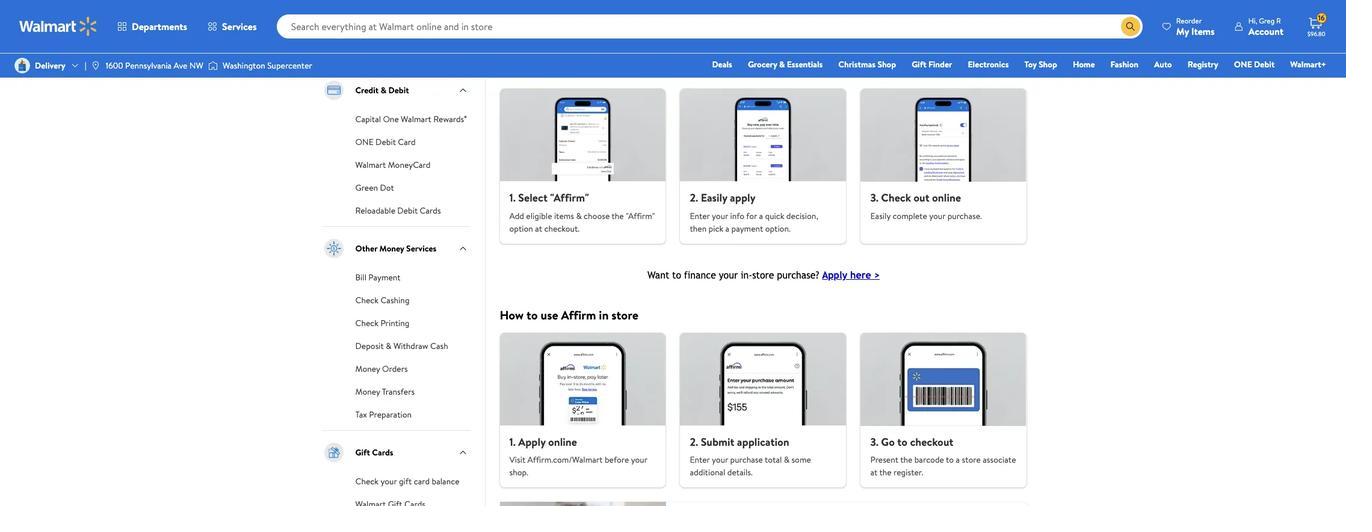 Task type: vqa. For each thing, say whether or not it's contained in the screenshot.
leftmost /
no



Task type: locate. For each thing, give the bounding box(es) containing it.
how for how to use affirm online
[[500, 63, 524, 79]]

enter inside '2. easily apply enter your info for a quick decision, then pick a payment option.'
[[690, 210, 710, 222]]

check for check cashing
[[356, 294, 379, 306]]

quick
[[766, 210, 785, 222]]

store right in
[[612, 307, 639, 323]]

3. left go at the right bottom of page
[[871, 435, 879, 450]]

0 horizontal spatial gift
[[356, 447, 370, 459]]

capital
[[356, 113, 381, 125]]

gift
[[912, 58, 927, 70], [356, 447, 370, 459]]

1 vertical spatial total
[[765, 454, 782, 466]]

1 enter from the top
[[690, 210, 710, 222]]

enter for how to use affirm in store
[[690, 454, 710, 466]]

christmas
[[839, 58, 876, 70]]

0 horizontal spatial online
[[549, 435, 577, 450]]

1 list from the top
[[493, 89, 1035, 244]]

0 horizontal spatial total
[[565, 5, 582, 17]]

affirm link
[[356, 45, 380, 58]]

reorder
[[1177, 15, 1203, 26]]

apply
[[519, 435, 546, 450]]

0 vertical spatial at
[[828, 5, 835, 17]]

one right registry
[[1235, 58, 1253, 70]]

gift right gift cards image at the bottom left of page
[[356, 447, 370, 459]]

enter up then
[[690, 210, 710, 222]]

the down present on the bottom right of page
[[880, 467, 892, 479]]

at for 1. select "affirm"
[[535, 223, 543, 235]]

0 vertical spatial use
[[541, 63, 559, 79]]

& inside "link"
[[780, 58, 785, 70]]

1 horizontal spatial shop
[[1039, 58, 1058, 70]]

a right barcode
[[957, 454, 960, 466]]

1. inside '1. select "affirm" add eligible items & choose the "affirm" option at checkout.'
[[510, 190, 516, 205]]

one debit card link
[[356, 135, 416, 148]]

2. inside '2. easily apply enter your info for a quick decision, then pick a payment option.'
[[690, 190, 699, 205]]

affirm.com/walmart
[[528, 454, 603, 466]]

0 vertical spatial gift
[[912, 58, 927, 70]]

your inside 3. check out online easily complete your purchase.
[[930, 210, 946, 222]]

0 horizontal spatial one
[[356, 136, 374, 148]]

from
[[722, 5, 740, 17]]

debit inside "link"
[[1255, 58, 1276, 70]]

0 vertical spatial 3.
[[871, 190, 879, 205]]

green dot
[[356, 182, 394, 194]]

1 horizontal spatial store
[[963, 454, 981, 466]]

your right before
[[631, 454, 648, 466]]

1 1. from the top
[[510, 190, 516, 205]]

debit for one debit
[[1255, 58, 1276, 70]]

affirm
[[356, 46, 380, 58], [561, 63, 596, 79], [561, 307, 596, 323]]

"affirm" up items
[[550, 190, 589, 205]]

1 vertical spatial affirm
[[561, 63, 596, 79]]

0 vertical spatial total
[[565, 5, 582, 17]]

1 vertical spatial use
[[541, 307, 559, 323]]

1 vertical spatial "affirm"
[[626, 210, 655, 222]]

affirm down buy
[[356, 46, 380, 58]]

1 horizontal spatial the
[[880, 467, 892, 479]]

1 horizontal spatial online
[[599, 63, 631, 79]]

additional
[[690, 467, 726, 479]]

0 vertical spatial walmart
[[401, 113, 432, 125]]

check printing
[[356, 317, 410, 329]]

printing
[[381, 317, 410, 329]]

online down increase.
[[599, 63, 631, 79]]

how
[[500, 63, 524, 79], [500, 307, 524, 323]]

1 vertical spatial checkout.
[[545, 223, 580, 235]]

check
[[882, 190, 912, 205], [356, 294, 379, 306], [356, 317, 379, 329], [356, 476, 379, 488]]

0 horizontal spatial a
[[726, 223, 730, 235]]

0 horizontal spatial the
[[612, 210, 624, 222]]

online inside 3. check out online easily complete your purchase.
[[933, 190, 962, 205]]

check inside 3. check out online easily complete your purchase.
[[882, 190, 912, 205]]

at down eligible
[[535, 223, 543, 235]]

& inside 2. submit application enter your purchase total & some additional details.
[[784, 454, 790, 466]]

2 list from the top
[[493, 333, 1035, 488]]

total left upfront—it'll
[[565, 5, 582, 17]]

 image left delivery
[[14, 58, 30, 73]]

1. inside 1. apply online visit affirm.com/walmart before your shop.
[[510, 435, 516, 450]]

plans
[[807, 5, 826, 17]]

electronics link
[[963, 58, 1015, 71]]

2 vertical spatial the
[[880, 467, 892, 479]]

1. select "affirm" list item
[[493, 89, 673, 244]]

one debit card
[[356, 136, 416, 148]]

2 vertical spatial at
[[871, 467, 878, 479]]

your inside '2. easily apply enter your info for a quick decision, then pick a payment option.'
[[712, 210, 729, 222]]

check up complete
[[882, 190, 912, 205]]

reloadable debit cards link
[[356, 204, 441, 217]]

0 horizontal spatial walmart
[[356, 159, 386, 171]]

check inside 'link'
[[356, 294, 379, 306]]

departments
[[132, 20, 187, 33]]

1. up visit
[[510, 435, 516, 450]]

a right for on the top
[[760, 210, 764, 222]]

& for credit & debit
[[381, 84, 387, 96]]

debit for reloadable debit cards
[[398, 205, 418, 217]]

choose from affirm's payment plans at checkout.
[[693, 5, 835, 29]]

at for 3. go to checkout
[[871, 467, 878, 479]]

2. for how to use affirm online
[[690, 190, 699, 205]]

add
[[510, 210, 524, 222]]

gift
[[399, 476, 412, 488]]

0 vertical spatial the
[[612, 210, 624, 222]]

walmart up green dot link on the top left of page
[[356, 159, 386, 171]]

present
[[871, 454, 899, 466]]

cards down moneycard at the left top of page
[[420, 205, 441, 217]]

list containing 1. apply online
[[493, 333, 1035, 488]]

or
[[897, 5, 904, 17]]

easily left apply
[[701, 190, 728, 205]]

 image for 1600 pennsylvania ave nw
[[91, 61, 101, 70]]

toy shop link
[[1020, 58, 1063, 71]]

 image
[[14, 58, 30, 73], [91, 61, 101, 70]]

1 3. from the top
[[871, 190, 879, 205]]

at right plans
[[828, 5, 835, 17]]

2 use from the top
[[541, 307, 559, 323]]

2. inside 2. submit application enter your purchase total & some additional details.
[[690, 435, 699, 450]]

tax preparation
[[356, 409, 412, 421]]

buy now pay later image
[[322, 11, 346, 36]]

1 horizontal spatial one
[[1235, 58, 1253, 70]]

1 vertical spatial 1.
[[510, 435, 516, 450]]

& for deposit & withdraw cash
[[386, 340, 392, 352]]

& inside '1. select "affirm" add eligible items & choose the "affirm" option at checkout.'
[[576, 210, 582, 222]]

2 3. from the top
[[871, 435, 879, 450]]

register.
[[894, 467, 924, 479]]

check for check printing
[[356, 317, 379, 329]]

fees
[[933, 5, 948, 17]]

the inside '1. select "affirm" add eligible items & choose the "affirm" option at checkout.'
[[612, 210, 624, 222]]

1 horizontal spatial total
[[765, 454, 782, 466]]

your inside 1. apply online visit affirm.com/walmart before your shop.
[[631, 454, 648, 466]]

0 vertical spatial how
[[500, 63, 524, 79]]

one debit link
[[1229, 58, 1281, 71]]

money
[[380, 243, 404, 255], [356, 363, 380, 375], [356, 386, 380, 398]]

your inside 2. submit application enter your purchase total & some additional details.
[[712, 454, 729, 466]]

0 vertical spatial affirm
[[356, 46, 380, 58]]

debit right reloadable
[[398, 205, 418, 217]]

2 how from the top
[[500, 307, 524, 323]]

how to use affirm in store
[[500, 307, 639, 323]]

debit down account
[[1255, 58, 1276, 70]]

0 horizontal spatial shop
[[878, 58, 897, 70]]

your up additional
[[712, 454, 729, 466]]

services down 'reloadable debit cards'
[[406, 243, 437, 255]]

services button
[[198, 12, 267, 41]]

shop for christmas shop
[[878, 58, 897, 70]]

list
[[493, 89, 1035, 244], [493, 333, 1035, 488]]

shop right toy
[[1039, 58, 1058, 70]]

1 shop from the left
[[878, 58, 897, 70]]

one for one debit card
[[356, 136, 374, 148]]

cards up check your gift card balance link on the left of page
[[372, 447, 394, 459]]

the right choose
[[612, 210, 624, 222]]

1 horizontal spatial a
[[760, 210, 764, 222]]

1 vertical spatial one
[[356, 136, 374, 148]]

2 horizontal spatial online
[[933, 190, 962, 205]]

check down gift cards
[[356, 476, 379, 488]]

payment down for on the top
[[732, 223, 764, 235]]

items
[[554, 210, 574, 222]]

walmart image
[[19, 17, 98, 36]]

your
[[547, 5, 563, 17], [712, 210, 729, 222], [930, 210, 946, 222], [631, 454, 648, 466], [712, 454, 729, 466], [381, 476, 397, 488]]

0 vertical spatial a
[[760, 210, 764, 222]]

buy
[[356, 17, 369, 30]]

auto link
[[1149, 58, 1178, 71]]

list containing 1. select "affirm"
[[493, 89, 1035, 244]]

checkout. down items
[[545, 223, 580, 235]]

your down out
[[930, 210, 946, 222]]

affirm down increase.
[[561, 63, 596, 79]]

apply
[[730, 190, 756, 205]]

credit
[[356, 84, 379, 96]]

the up register.
[[901, 454, 913, 466]]

2. up then
[[690, 190, 699, 205]]

money right other
[[380, 243, 404, 255]]

1 vertical spatial store
[[963, 454, 981, 466]]

0 horizontal spatial payment
[[732, 223, 764, 235]]

1 horizontal spatial gift
[[912, 58, 927, 70]]

& right credit
[[381, 84, 387, 96]]

learn
[[524, 5, 545, 17]]

1 vertical spatial payment
[[732, 223, 764, 235]]

total down application
[[765, 454, 782, 466]]

2 2. from the top
[[690, 435, 699, 450]]

&
[[780, 58, 785, 70], [381, 84, 387, 96], [576, 210, 582, 222], [386, 340, 392, 352], [784, 454, 790, 466]]

1 vertical spatial enter
[[690, 454, 710, 466]]

0 vertical spatial one
[[1235, 58, 1253, 70]]

1 horizontal spatial  image
[[91, 61, 101, 70]]

& right items
[[576, 210, 582, 222]]

1 vertical spatial 2.
[[690, 435, 699, 450]]

1 vertical spatial services
[[406, 243, 437, 255]]

my
[[1177, 24, 1190, 38]]

0 horizontal spatial checkout.
[[545, 223, 580, 235]]

check up deposit
[[356, 317, 379, 329]]

departments button
[[107, 12, 198, 41]]

debit
[[1255, 58, 1276, 70], [389, 84, 409, 96], [376, 136, 396, 148], [398, 205, 418, 217]]

1 horizontal spatial services
[[406, 243, 437, 255]]

3. inside 3. check out online easily complete your purchase.
[[871, 190, 879, 205]]

easily left complete
[[871, 210, 891, 222]]

at inside 3. go to checkout present the barcode to a store associate at the register.
[[871, 467, 878, 479]]

barcode
[[915, 454, 945, 466]]

debit up one
[[389, 84, 409, 96]]

walmart+
[[1291, 58, 1327, 70]]

check down bill
[[356, 294, 379, 306]]

gift finder
[[912, 58, 953, 70]]

services up washington
[[222, 20, 257, 33]]

0 vertical spatial enter
[[690, 210, 710, 222]]

1 horizontal spatial at
[[828, 5, 835, 17]]

checkout.
[[746, 17, 781, 29], [545, 223, 580, 235]]

shop for toy shop
[[1039, 58, 1058, 70]]

2 horizontal spatial a
[[957, 454, 960, 466]]

store
[[612, 307, 639, 323], [963, 454, 981, 466]]

your right 'learn'
[[547, 5, 563, 17]]

gift left finder
[[912, 58, 927, 70]]

1 horizontal spatial checkout.
[[746, 17, 781, 29]]

enter for how to use affirm online
[[690, 210, 710, 222]]

1 use from the top
[[541, 63, 559, 79]]

now
[[371, 17, 388, 30]]

the
[[612, 210, 624, 222], [901, 454, 913, 466], [880, 467, 892, 479]]

1 vertical spatial how
[[500, 307, 524, 323]]

 image right |
[[91, 61, 101, 70]]

1 vertical spatial online
[[933, 190, 962, 205]]

2 vertical spatial a
[[957, 454, 960, 466]]

online right out
[[933, 190, 962, 205]]

money transfers link
[[356, 385, 415, 398]]

walmart up card
[[401, 113, 432, 125]]

0 horizontal spatial cards
[[372, 447, 394, 459]]

eligible
[[526, 210, 552, 222]]

payment
[[369, 272, 401, 284]]

1 vertical spatial walmart
[[356, 159, 386, 171]]

finder
[[929, 58, 953, 70]]

0 horizontal spatial store
[[612, 307, 639, 323]]

0 horizontal spatial easily
[[701, 190, 728, 205]]

check your gift card balance link
[[356, 474, 460, 488]]

no
[[868, 5, 879, 17]]

at inside '1. select "affirm" add eligible items & choose the "affirm" option at checkout.'
[[535, 223, 543, 235]]

2 horizontal spatial at
[[871, 467, 878, 479]]

at down present on the bottom right of page
[[871, 467, 878, 479]]

one down capital
[[356, 136, 374, 148]]

& right grocery
[[780, 58, 785, 70]]

complete
[[893, 210, 928, 222]]

3. left out
[[871, 190, 879, 205]]

0 vertical spatial 2.
[[690, 190, 699, 205]]

details.
[[728, 467, 753, 479]]

1 vertical spatial gift
[[356, 447, 370, 459]]

0 vertical spatial 1.
[[510, 190, 516, 205]]

1. up add
[[510, 190, 516, 205]]

"affirm"
[[550, 190, 589, 205], [626, 210, 655, 222]]

0 vertical spatial online
[[599, 63, 631, 79]]

1 horizontal spatial "affirm"
[[626, 210, 655, 222]]

toy shop
[[1025, 58, 1058, 70]]

checkout. inside choose from affirm's payment plans at checkout.
[[746, 17, 781, 29]]

2 horizontal spatial the
[[901, 454, 913, 466]]

1 2. from the top
[[690, 190, 699, 205]]

2 shop from the left
[[1039, 58, 1058, 70]]

0 vertical spatial list
[[493, 89, 1035, 244]]

1 vertical spatial money
[[356, 363, 380, 375]]

1 vertical spatial 3.
[[871, 435, 879, 450]]

1 how from the top
[[500, 63, 524, 79]]

list for how to use affirm in store
[[493, 333, 1035, 488]]

shop right christmas at the right of page
[[878, 58, 897, 70]]

tax
[[356, 409, 367, 421]]

2 vertical spatial affirm
[[561, 307, 596, 323]]

search icon image
[[1126, 22, 1136, 31]]

store left associate
[[963, 454, 981, 466]]

info
[[731, 210, 745, 222]]

enter up additional
[[690, 454, 710, 466]]

ever.
[[994, 5, 1011, 17]]

0 vertical spatial payment
[[774, 5, 805, 17]]

credit & debit image
[[322, 78, 346, 102]]

3. inside 3. go to checkout present the barcode to a store associate at the register.
[[871, 435, 879, 450]]

& right deposit
[[386, 340, 392, 352]]

deposit
[[356, 340, 384, 352]]

& left "some"
[[784, 454, 790, 466]]

one inside the one debit card link
[[356, 136, 374, 148]]

other money services image
[[322, 237, 346, 261]]

easily inside '2. easily apply enter your info for a quick decision, then pick a payment option.'
[[701, 190, 728, 205]]

money up tax
[[356, 386, 380, 398]]

0 vertical spatial checkout.
[[746, 17, 781, 29]]

hi,
[[1249, 15, 1258, 26]]

2 vertical spatial money
[[356, 386, 380, 398]]

money orders
[[356, 363, 408, 375]]

decision,
[[787, 210, 819, 222]]

online up affirm.com/walmart
[[549, 435, 577, 450]]

 image
[[208, 60, 218, 72]]

buy now pay later
[[356, 17, 424, 30]]

0 horizontal spatial at
[[535, 223, 543, 235]]

0 horizontal spatial "affirm"
[[550, 190, 589, 205]]

debit left card
[[376, 136, 396, 148]]

walmart moneycard link
[[356, 158, 431, 171]]

your inside learn your total upfront—it'll never increase.
[[547, 5, 563, 17]]

2. easily apply list item
[[673, 89, 854, 244]]

2. left submit
[[690, 435, 699, 450]]

associate
[[983, 454, 1017, 466]]

0 vertical spatial services
[[222, 20, 257, 33]]

1 vertical spatial easily
[[871, 210, 891, 222]]

card
[[398, 136, 416, 148]]

2 enter from the top
[[690, 454, 710, 466]]

one
[[383, 113, 399, 125]]

payment left plans
[[774, 5, 805, 17]]

at inside choose from affirm's payment plans at checkout.
[[828, 5, 835, 17]]

money down deposit
[[356, 363, 380, 375]]

one inside 'one debit' "link"
[[1235, 58, 1253, 70]]

use for online
[[541, 63, 559, 79]]

0 horizontal spatial  image
[[14, 58, 30, 73]]

affirm left in
[[561, 307, 596, 323]]

a right the pick
[[726, 223, 730, 235]]

how to use affirm online
[[500, 63, 631, 79]]

deals link
[[707, 58, 738, 71]]

"affirm" right choose
[[626, 210, 655, 222]]

0 horizontal spatial services
[[222, 20, 257, 33]]

use
[[541, 63, 559, 79], [541, 307, 559, 323]]

money transfers
[[356, 386, 415, 398]]

your up the pick
[[712, 210, 729, 222]]

2 1. from the top
[[510, 435, 516, 450]]

1 vertical spatial list
[[493, 333, 1035, 488]]

enter inside 2. submit application enter your purchase total & some additional details.
[[690, 454, 710, 466]]

checkout. right from
[[746, 17, 781, 29]]

1 vertical spatial the
[[901, 454, 913, 466]]

0 vertical spatial cards
[[420, 205, 441, 217]]

1 horizontal spatial walmart
[[401, 113, 432, 125]]

1 horizontal spatial payment
[[774, 5, 805, 17]]

walmart inside 'link'
[[401, 113, 432, 125]]

supercenter
[[267, 60, 312, 72]]

1 vertical spatial at
[[535, 223, 543, 235]]

1 horizontal spatial easily
[[871, 210, 891, 222]]

payment inside choose from affirm's payment plans at checkout.
[[774, 5, 805, 17]]

0 vertical spatial easily
[[701, 190, 728, 205]]

2 vertical spatial online
[[549, 435, 577, 450]]

shop
[[878, 58, 897, 70], [1039, 58, 1058, 70]]



Task type: describe. For each thing, give the bounding box(es) containing it.
transfers
[[382, 386, 415, 398]]

1. apply online list item
[[493, 333, 673, 488]]

option
[[510, 223, 533, 235]]

debit for one debit card
[[376, 136, 396, 148]]

how for how to use affirm in store
[[500, 307, 524, 323]]

hi, greg r account
[[1249, 15, 1284, 38]]

1. select "affirm" add eligible items & choose the "affirm" option at checkout.
[[510, 190, 655, 235]]

electronics
[[969, 58, 1009, 70]]

gift for gift finder
[[912, 58, 927, 70]]

0 vertical spatial store
[[612, 307, 639, 323]]

bill payment
[[356, 272, 401, 284]]

out
[[914, 190, 930, 205]]

deposit & withdraw cash link
[[356, 339, 448, 352]]

moneycard
[[388, 159, 431, 171]]

16
[[1319, 13, 1326, 23]]

2. submit application enter your purchase total & some additional details.
[[690, 435, 812, 479]]

gift for gift cards
[[356, 447, 370, 459]]

deals
[[713, 58, 733, 70]]

grocery & essentials
[[748, 58, 823, 70]]

rewards®
[[434, 113, 467, 125]]

money for orders
[[356, 363, 380, 375]]

fashion link
[[1106, 58, 1145, 71]]

check cashing
[[356, 294, 410, 306]]

purchase.
[[948, 210, 983, 222]]

1 vertical spatial cards
[[372, 447, 394, 459]]

1. apply online visit affirm.com/walmart before your shop.
[[510, 435, 648, 479]]

capital one walmart rewards®
[[356, 113, 467, 125]]

walmart moneycard
[[356, 159, 431, 171]]

grocery & essentials link
[[743, 58, 829, 71]]

washington supercenter
[[223, 60, 312, 72]]

3. for how to use affirm online
[[871, 190, 879, 205]]

essentials
[[787, 58, 823, 70]]

1. for how to use affirm in store
[[510, 435, 516, 450]]

select
[[519, 190, 548, 205]]

2. easily apply enter your info for a quick decision, then pick a payment option.
[[690, 190, 819, 235]]

1 vertical spatial a
[[726, 223, 730, 235]]

other
[[356, 243, 378, 255]]

3. check out online list item
[[854, 89, 1035, 244]]

total inside learn your total upfront—it'll never increase.
[[565, 5, 582, 17]]

Walmart Site-Wide search field
[[277, 14, 1143, 39]]

items
[[1192, 24, 1216, 38]]

0 vertical spatial "affirm"
[[550, 190, 589, 205]]

option.
[[766, 223, 791, 235]]

never
[[631, 5, 652, 17]]

pennsylvania
[[125, 60, 172, 72]]

list for how to use affirm online
[[493, 89, 1035, 244]]

1600
[[106, 60, 123, 72]]

then
[[690, 223, 707, 235]]

kind,
[[975, 5, 992, 17]]

3. for how to use affirm in store
[[871, 435, 879, 450]]

delivery
[[35, 60, 65, 72]]

3. go to checkout list item
[[854, 333, 1035, 488]]

no late or hidden fees of any kind, ever.
[[868, 5, 1011, 17]]

Search search field
[[277, 14, 1143, 39]]

money for transfers
[[356, 386, 380, 398]]

before
[[605, 454, 629, 466]]

in
[[599, 307, 609, 323]]

gift finder link
[[907, 58, 958, 71]]

greg
[[1260, 15, 1275, 26]]

of
[[950, 5, 958, 17]]

registry
[[1188, 58, 1219, 70]]

r
[[1277, 15, 1282, 26]]

2. for how to use affirm in store
[[690, 435, 699, 450]]

check printing link
[[356, 316, 410, 329]]

1600 pennsylvania ave nw
[[106, 60, 203, 72]]

deposit & withdraw cash
[[356, 340, 448, 352]]

easily inside 3. check out online easily complete your purchase.
[[871, 210, 891, 222]]

tax preparation link
[[356, 408, 412, 421]]

submit
[[701, 435, 735, 450]]

affirm for how to use affirm online
[[561, 63, 596, 79]]

learn your total upfront—it'll never increase.
[[524, 5, 652, 29]]

0 vertical spatial money
[[380, 243, 404, 255]]

1 horizontal spatial cards
[[420, 205, 441, 217]]

gift cards image
[[322, 441, 346, 465]]

hidden
[[907, 5, 931, 17]]

increase.
[[572, 17, 604, 29]]

dot
[[380, 182, 394, 194]]

washington
[[223, 60, 265, 72]]

reorder my items
[[1177, 15, 1216, 38]]

1. for how to use affirm online
[[510, 190, 516, 205]]

total inside 2. submit application enter your purchase total & some additional details.
[[765, 454, 782, 466]]

bill
[[356, 272, 367, 284]]

affirm for how to use affirm in store
[[561, 307, 596, 323]]

home
[[1074, 58, 1096, 70]]

green
[[356, 182, 378, 194]]

 image for delivery
[[14, 58, 30, 73]]

credit & debit
[[356, 84, 409, 96]]

checkout. inside '1. select "affirm" add eligible items & choose the "affirm" option at checkout.'
[[545, 223, 580, 235]]

nw
[[190, 60, 203, 72]]

cashing
[[381, 294, 410, 306]]

3. go to checkout present the barcode to a store associate at the register.
[[871, 435, 1017, 479]]

one for one debit
[[1235, 58, 1253, 70]]

money orders link
[[356, 362, 408, 375]]

other money services
[[356, 243, 437, 255]]

use for in
[[541, 307, 559, 323]]

services inside dropdown button
[[222, 20, 257, 33]]

your left gift
[[381, 476, 397, 488]]

any
[[960, 5, 973, 17]]

payment inside '2. easily apply enter your info for a quick decision, then pick a payment option.'
[[732, 223, 764, 235]]

registry link
[[1183, 58, 1225, 71]]

withdraw
[[394, 340, 429, 352]]

store inside 3. go to checkout present the barcode to a store associate at the register.
[[963, 454, 981, 466]]

a inside 3. go to checkout present the barcode to a store associate at the register.
[[957, 454, 960, 466]]

$96.80
[[1308, 30, 1326, 38]]

christmas shop
[[839, 58, 897, 70]]

balance
[[432, 476, 460, 488]]

check for check your gift card balance
[[356, 476, 379, 488]]

online inside 1. apply online visit affirm.com/walmart before your shop.
[[549, 435, 577, 450]]

purchase
[[731, 454, 763, 466]]

& for grocery & essentials
[[780, 58, 785, 70]]

2. submit application list item
[[673, 333, 854, 488]]

fashion
[[1111, 58, 1139, 70]]



